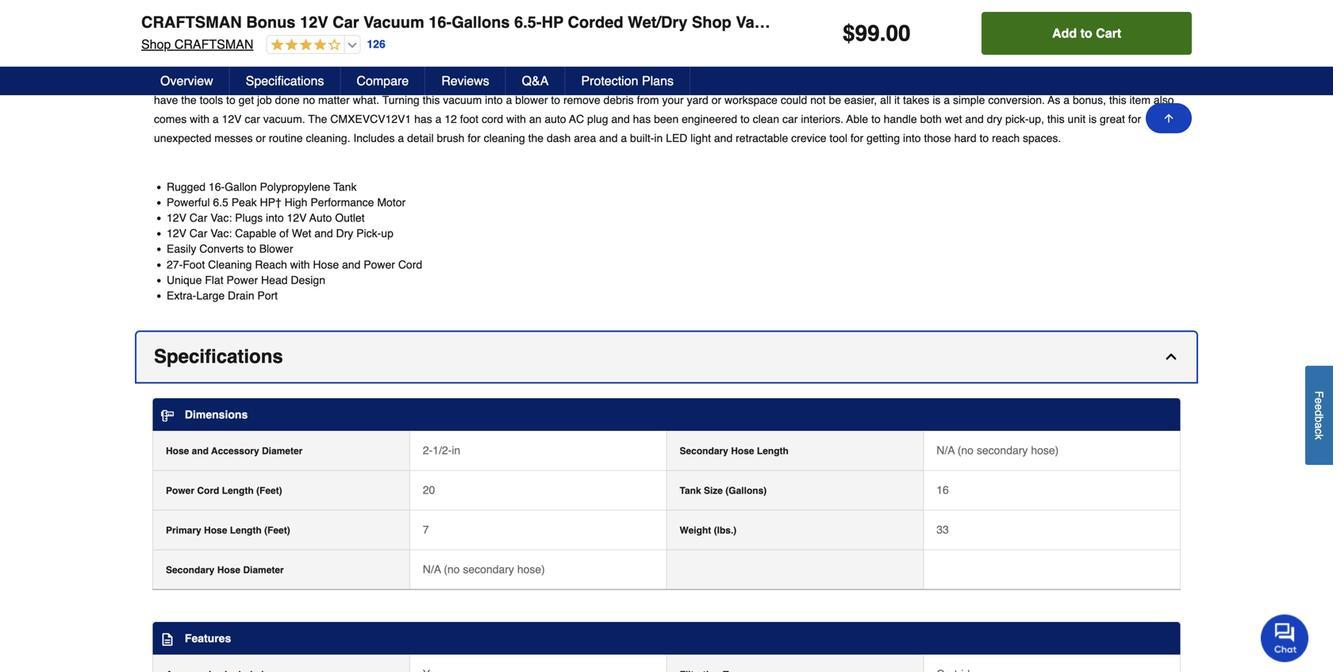 Task type: locate. For each thing, give the bounding box(es) containing it.
2 vertical spatial in
[[452, 444, 460, 457]]

wet/dry up "126"
[[348, 17, 384, 30]]

0 vertical spatial have
[[214, 55, 238, 68]]

1 horizontal spatial all
[[996, 55, 1007, 68]]

tackle
[[500, 17, 529, 30]]

has up built- on the left
[[633, 113, 651, 125]]

0 horizontal spatial cord
[[482, 113, 503, 125]]

needed.
[[586, 55, 626, 68]]

car up "motor"
[[333, 13, 359, 31]]

0 horizontal spatial comes
[[154, 113, 187, 125]]

messes down get
[[214, 132, 253, 144]]

0 horizontal spatial secondary
[[166, 565, 215, 576]]

place down hose,
[[693, 74, 719, 87]]

.
[[880, 21, 886, 46]]

high
[[172, 36, 193, 49]]

n/a (no secondary hose)
[[937, 444, 1059, 457], [423, 563, 545, 576]]

head
[[261, 274, 288, 286]]

2 gallon from the left
[[917, 17, 947, 30]]

car up easily
[[189, 227, 207, 240]]

1 vertical spatial so
[[1128, 74, 1140, 87]]

diameter right accessory at the bottom of the page
[[262, 446, 303, 457]]

have
[[214, 55, 238, 68], [154, 93, 178, 106]]

f
[[1313, 391, 1326, 398]]

0 vertical spatial car
[[333, 13, 359, 31]]

features
[[185, 632, 231, 645]]

0 vertical spatial tank
[[333, 180, 357, 193]]

this down as
[[1047, 113, 1065, 125]]

0 horizontal spatial have
[[154, 93, 178, 106]]

0 horizontal spatial tank
[[333, 180, 357, 193]]

1 vertical spatial tank
[[443, 36, 464, 49]]

2 e from the top
[[1313, 404, 1326, 410]]

vacuum.
[[263, 113, 305, 125]]

secondary for secondary hose diameter
[[166, 565, 215, 576]]

hp† left high
[[260, 196, 282, 209]]

1 horizontal spatial place
[[693, 74, 719, 87]]

n/a (no secondary hose) down 7
[[423, 563, 545, 576]]

shop up design,
[[141, 37, 171, 52]]

with down keep
[[967, 74, 987, 87]]

for left big at the top of page
[[1078, 17, 1091, 30]]

0 horizontal spatial secondary
[[463, 563, 514, 576]]

jobsite
[[756, 17, 788, 30]]

99
[[855, 21, 880, 46]]

0 horizontal spatial power
[[166, 485, 194, 496]]

plug
[[587, 113, 608, 125]]

12v up 4.2 stars image at the top of page
[[300, 13, 328, 31]]

e up d
[[1313, 398, 1326, 404]]

wet/dry up 'not'
[[804, 74, 840, 87]]

into left those
[[903, 132, 921, 144]]

debris down protection plans
[[604, 93, 634, 106]]

the left high-
[[154, 17, 173, 30]]

1 vertical spatial diameter
[[243, 565, 284, 576]]

for
[[1078, 17, 1091, 30], [502, 74, 515, 87], [1128, 113, 1141, 125], [468, 132, 481, 144], [851, 132, 864, 144]]

to down hose,
[[723, 74, 732, 87]]

1 horizontal spatial hose)
[[1031, 444, 1059, 457]]

routine
[[269, 132, 303, 144]]

0 vertical spatial specifications button
[[230, 67, 341, 95]]

diameter down primary hose length (feet)
[[243, 565, 284, 576]]

wide
[[1000, 74, 1022, 87]]

1 horizontal spatial handle
[[884, 113, 917, 125]]

and up what.
[[347, 74, 366, 87]]

and down simple
[[965, 113, 984, 125]]

dimensions
[[185, 408, 248, 421]]

reach
[[255, 258, 287, 271]]

takes
[[903, 93, 930, 106]]

12v up easily
[[167, 227, 186, 240]]

car down get
[[245, 113, 260, 125]]

length down accessory at the bottom of the page
[[222, 485, 254, 496]]

unique
[[167, 274, 202, 286]]

1 vertical spatial into
[[903, 132, 921, 144]]

1 vertical spatial messes
[[214, 132, 253, 144]]

or left jobsite
[[743, 17, 753, 30]]

1 horizontal spatial wet/dry
[[804, 74, 840, 87]]

hose up '(gallons)'
[[731, 446, 754, 457]]

a up allows
[[904, 36, 910, 49]]

car down "powerful"
[[189, 211, 207, 224]]

e
[[1313, 398, 1326, 404], [1313, 404, 1326, 410]]

1 vertical spatial secondary
[[463, 563, 514, 576]]

2 vertical spatial is
[[1089, 113, 1097, 125]]

vacuum up makes
[[363, 13, 424, 31]]

your up 'been'
[[662, 93, 684, 106]]

0 vertical spatial messes
[[1112, 17, 1150, 30]]

you up standard
[[936, 55, 954, 68]]

yard
[[687, 93, 709, 106]]

0 vertical spatial (feet)
[[256, 485, 282, 496]]

you
[[193, 55, 211, 68], [936, 55, 954, 68], [1143, 74, 1161, 87]]

tank
[[950, 17, 971, 30], [443, 36, 464, 49]]

the up get
[[242, 74, 261, 87]]

with
[[801, 13, 833, 31], [579, 36, 599, 49], [967, 74, 987, 87], [190, 113, 210, 125], [506, 113, 526, 125], [290, 258, 310, 271]]

a down standard
[[944, 93, 950, 106]]

0 horizontal spatial gallon
[[315, 17, 345, 30]]

the up board
[[671, 36, 687, 49]]

this
[[781, 74, 801, 87]]

16- right . on the right top of page
[[901, 17, 917, 30]]

in
[[176, 74, 184, 87], [654, 132, 663, 144], [452, 444, 460, 457]]

handle
[[435, 74, 469, 87], [884, 113, 917, 125]]

cmxevcv12v1
[[330, 113, 411, 125]]

0 horizontal spatial vacuum
[[363, 13, 424, 31]]

converts
[[199, 243, 244, 255]]

1 vertical spatial in
[[654, 132, 663, 144]]

up,
[[1029, 113, 1044, 125]]

1 vertical spatial place
[[693, 74, 719, 87]]

hp† up conveniently
[[308, 36, 329, 49]]

q&a button
[[506, 67, 565, 95]]

power
[[1101, 36, 1132, 49], [729, 55, 759, 68]]

one
[[187, 74, 206, 87], [671, 74, 690, 87]]

specifications up dimensions
[[154, 346, 283, 367]]

foot
[[460, 113, 479, 125]]

2 vac: from the top
[[210, 227, 232, 240]]

cord up cleaning
[[482, 113, 503, 125]]

has up detail
[[414, 113, 432, 125]]

1 vertical spatial all
[[880, 93, 891, 106]]

f e e d b a c k
[[1313, 391, 1326, 440]]

secondary
[[977, 444, 1028, 457], [463, 563, 514, 576]]

0 vertical spatial all
[[996, 55, 1007, 68]]

e up the b
[[1313, 404, 1326, 410]]

1 horizontal spatial secondary
[[680, 446, 728, 457]]

0 vertical spatial secondary
[[977, 444, 1028, 457]]

1 horizontal spatial cord
[[762, 55, 784, 68]]

large
[[196, 289, 225, 302]]

retractable
[[736, 132, 788, 144]]

0 horizontal spatial messes
[[214, 132, 253, 144]]

the up whether
[[532, 17, 548, 30]]

2 horizontal spatial in
[[654, 132, 663, 144]]

compare
[[357, 73, 409, 88]]

projects
[[597, 17, 636, 30]]

or left routine
[[256, 132, 266, 144]]

a left wide
[[990, 74, 997, 87]]

with left an
[[506, 113, 526, 125]]

0 vertical spatial your
[[1023, 55, 1044, 68]]

hose for secondary hose length
[[731, 446, 754, 457]]

0 horizontal spatial 6.5
[[213, 196, 228, 209]]

power down big at the top of page
[[1101, 36, 1132, 49]]

bonus,
[[1073, 93, 1106, 106]]

1 has from the left
[[414, 113, 432, 125]]

6.5 left peak
[[213, 196, 228, 209]]

balanced
[[369, 74, 414, 87]]

1 horizontal spatial power
[[227, 274, 258, 286]]

notes image
[[161, 633, 174, 646]]

0 vertical spatial into
[[485, 93, 503, 106]]

auto
[[309, 211, 332, 224]]

power up drain
[[227, 274, 258, 286]]

$ 99 . 00
[[843, 21, 911, 46]]

2-
[[423, 444, 433, 457]]

1 horizontal spatial 6.5
[[262, 36, 277, 49]]

cord
[[762, 55, 784, 68], [482, 113, 503, 125]]

from down on-
[[646, 74, 668, 87]]

secondary
[[680, 446, 728, 457], [166, 565, 215, 576]]

in down design,
[[176, 74, 184, 87]]

hose for primary hose length (feet)
[[204, 525, 227, 536]]

cord down motor
[[398, 258, 422, 271]]

place up the "wide-" on the top left of the page
[[250, 55, 277, 68]]

16- up they
[[429, 13, 452, 31]]

crevice
[[791, 132, 826, 144]]

vacuum down reviews
[[443, 93, 482, 106]]

1 vertical spatial (feet)
[[264, 525, 290, 536]]

performance
[[197, 36, 259, 49]]

0 horizontal spatial car
[[245, 113, 260, 125]]

power down up
[[364, 258, 395, 271]]

unique
[[1047, 36, 1080, 49]]

0 vertical spatial wet/dry
[[348, 17, 384, 30]]

shop craftsman
[[141, 37, 253, 52]]

1 vertical spatial vac:
[[210, 227, 232, 240]]

high
[[285, 196, 307, 209]]

1 e from the top
[[1313, 398, 1326, 404]]

1 horizontal spatial have
[[214, 55, 238, 68]]

0 vertical spatial (no
[[958, 444, 974, 457]]

hose inside rugged 16-gallon polypropylene tank powerful 6.5 peak hp† high performance motor 12v car vac: plugs into 12v auto outlet 12v car vac: capable of wet and dry pick-up easily converts to blower 27-foot cleaning reach with hose and power cord unique flat power head design extra-large drain port
[[313, 258, 339, 271]]

gallon
[[225, 180, 257, 193]]

1 horizontal spatial has
[[633, 113, 651, 125]]

tools
[[385, 55, 408, 68], [200, 93, 223, 106]]

messes
[[1112, 17, 1150, 30], [214, 132, 253, 144]]

cord
[[398, 258, 422, 271], [197, 485, 219, 496]]

and right light
[[714, 132, 733, 144]]

power up next.
[[729, 55, 759, 68]]

bonus
[[246, 13, 296, 31]]

plenty
[[1005, 17, 1034, 30]]

0 vertical spatial is
[[429, 17, 437, 30]]

what.
[[353, 93, 379, 106]]

gallon up flooded
[[917, 17, 947, 30]]

n/a up 16
[[937, 444, 955, 457]]

peak
[[231, 196, 257, 209]]

1 vertical spatial tank
[[680, 485, 701, 496]]

head
[[1135, 36, 1160, 49]]

tank size (gallons)
[[680, 485, 767, 496]]

0 horizontal spatial this
[[423, 93, 440, 106]]

0 horizontal spatial has
[[414, 113, 432, 125]]

1 vertical spatial secondary
[[166, 565, 215, 576]]

vac: left plugs at the top of page
[[210, 211, 232, 224]]

flat
[[1084, 36, 1098, 49]]

power up primary
[[166, 485, 194, 496]]

and down plug
[[599, 132, 618, 144]]

into up capable
[[266, 211, 284, 224]]

accessories
[[837, 13, 930, 31]]

hard
[[954, 132, 977, 144]]

1 vertical spatial wet/dry
[[804, 74, 840, 87]]

the up workspace
[[735, 74, 750, 87]]

(feet)
[[256, 485, 282, 496], [264, 525, 290, 536]]

secondary down primary
[[166, 565, 215, 576]]

6.5 down craftsman
[[262, 36, 277, 49]]

as
[[1048, 93, 1060, 106]]

2 vacuum from the left
[[736, 13, 797, 31]]

cord up next.
[[762, 55, 784, 68]]

the down an
[[528, 132, 544, 144]]

secondary hose length
[[680, 446, 789, 457]]

0 horizontal spatial shop
[[141, 37, 171, 52]]

0 vertical spatial debris
[[720, 36, 750, 49]]

from
[[646, 36, 668, 49], [753, 36, 775, 49], [879, 36, 901, 49], [646, 74, 668, 87], [637, 93, 659, 106]]

0 vertical spatial secondary
[[680, 446, 728, 457]]

1 horizontal spatial your
[[1023, 55, 1044, 68]]

1 vertical spatial shop,
[[690, 36, 717, 49]]

shop, up hose,
[[690, 36, 717, 49]]

matter
[[318, 93, 350, 106]]

store
[[357, 55, 382, 68]]

0 vertical spatial tools
[[385, 55, 408, 68]]

spaces.
[[1023, 132, 1061, 144]]

wide-
[[264, 74, 290, 87]]

and down dry
[[342, 258, 361, 271]]

car
[[245, 113, 260, 125], [782, 113, 798, 125]]

vacuum up next.
[[736, 13, 797, 31]]

dry
[[987, 113, 1002, 125]]

arrow up image
[[1163, 112, 1175, 125]]

the down can
[[779, 36, 794, 49]]

0 vertical spatial specifications
[[246, 73, 324, 88]]

a
[[904, 36, 910, 49], [241, 55, 247, 68], [990, 74, 997, 87], [506, 93, 512, 106], [944, 93, 950, 106], [1064, 93, 1070, 106], [213, 113, 219, 125], [435, 113, 441, 125], [398, 132, 404, 144], [621, 132, 627, 144], [1313, 423, 1326, 429]]

0 vertical spatial hp†
[[308, 36, 329, 49]]

(feet) up secondary hose diameter
[[264, 525, 290, 536]]

1 horizontal spatial n/a (no secondary hose)
[[937, 444, 1059, 457]]

1 vertical spatial car
[[189, 211, 207, 224]]

handle down "are"
[[435, 74, 469, 87]]

1 horizontal spatial car
[[782, 113, 798, 125]]

craftsman down capacity
[[174, 37, 253, 52]]

6.5
[[262, 36, 277, 49], [213, 196, 228, 209]]

0 horizontal spatial in
[[176, 74, 184, 87]]

plans
[[642, 73, 674, 88]]

4.2 stars image
[[267, 38, 341, 53]]

have down "performance"
[[214, 55, 238, 68]]

(feet) for 20
[[256, 485, 282, 496]]

dash
[[547, 132, 571, 144]]

0 vertical spatial place
[[250, 55, 277, 68]]

into down the make
[[485, 93, 503, 106]]

27-
[[167, 258, 183, 271]]

into
[[485, 93, 503, 106], [903, 132, 921, 144], [266, 211, 284, 224]]

top
[[417, 74, 432, 87]]

0 horizontal spatial (no
[[444, 563, 460, 576]]

6.5 inside rugged 16-gallon polypropylene tank powerful 6.5 peak hp† high performance motor 12v car vac: plugs into 12v auto outlet 12v car vac: capable of wet and dry pick-up easily converts to blower 27-foot cleaning reach with hose and power cord unique flat power head design extra-large drain port
[[213, 196, 228, 209]]

so
[[411, 55, 423, 68], [1128, 74, 1140, 87]]

0 horizontal spatial one
[[187, 74, 206, 87]]

1 vertical spatial vacuum
[[843, 74, 882, 87]]

to left get
[[226, 93, 235, 106]]

1 vertical spatial is
[[933, 93, 941, 106]]

0 vertical spatial handle
[[435, 74, 469, 87]]

so down organized
[[1128, 74, 1140, 87]]

hp† inside the high-capacity craftsman 16-gallon wet/dry vacuum is designed to tackle the toughest projects that the home, shop, or jobsite can throw at you. the 16-gallon tank offers plenty of room for big messes and the high performance 6.5 peak hp† motor makes sure the tank gets filled, whether it's with sawdust from the shop, debris from the jobsite, or water from a flooded basement. with its unique flat power head design, you have a place to conveniently store tools so they are easily accessible when needed. the on-board hose, power cord and accessory storage allows you to keep all of your attachments organized and in one place. the wide-set casters and balanced top handle make for convenient transportation from one place to the next. this wet/dry vacuum comes standard with a wide array of accessories so you have the tools to get job done no matter what. turning this vacuum into a blower to remove debris from your yard or workspace could not be easier, all it takes is a simple conversion.  as a bonus, this item also comes with a 12v car vacuum. the cmxevcv12v1 has a 12 foot cord with an auto ac plug and has been engineered to clean car interiors. able to handle both wet and dry pick-up, this unit is great for unexpected messes or routine cleaning. includes a detail brush for cleaning the dash area and a built-in led light and retractable crevice tool for getting into those hard to reach spaces.
[[308, 36, 329, 49]]

place.
[[209, 74, 239, 87]]

0 vertical spatial so
[[411, 55, 423, 68]]

2 vertical spatial length
[[230, 525, 262, 536]]

with inside rugged 16-gallon polypropylene tank powerful 6.5 peak hp† high performance motor 12v car vac: plugs into 12v auto outlet 12v car vac: capable of wet and dry pick-up easily converts to blower 27-foot cleaning reach with hose and power cord unique flat power head design extra-large drain port
[[290, 258, 310, 271]]

all right keep
[[996, 55, 1007, 68]]

0 horizontal spatial cord
[[197, 485, 219, 496]]

this down top
[[423, 93, 440, 106]]

length for 20
[[222, 485, 254, 496]]

pick-
[[1005, 113, 1029, 125]]

is up both
[[933, 93, 941, 106]]

a inside button
[[1313, 423, 1326, 429]]

accessories
[[1066, 74, 1125, 87]]

0 vertical spatial vac:
[[210, 211, 232, 224]]

1 vertical spatial cord
[[197, 485, 219, 496]]

simple
[[953, 93, 985, 106]]

1 one from the left
[[187, 74, 206, 87]]

$
[[843, 21, 855, 46]]

tank up "are"
[[443, 36, 464, 49]]

the left on-
[[629, 55, 648, 68]]

secondary for secondary hose length
[[680, 446, 728, 457]]

one down board
[[671, 74, 690, 87]]

is
[[429, 17, 437, 30], [933, 93, 941, 106], [1089, 113, 1097, 125]]

hp
[[542, 13, 564, 31]]

1 vertical spatial debris
[[604, 93, 634, 106]]

you up item on the top
[[1143, 74, 1161, 87]]

6.5 inside the high-capacity craftsman 16-gallon wet/dry vacuum is designed to tackle the toughest projects that the home, shop, or jobsite can throw at you. the 16-gallon tank offers plenty of room for big messes and the high performance 6.5 peak hp† motor makes sure the tank gets filled, whether it's with sawdust from the shop, debris from the jobsite, or water from a flooded basement. with its unique flat power head design, you have a place to conveniently store tools so they are easily accessible when needed. the on-board hose, power cord and accessory storage allows you to keep all of your attachments organized and in one place. the wide-set casters and balanced top handle make for convenient transportation from one place to the next. this wet/dry vacuum comes standard with a wide array of accessories so you have the tools to get job done no matter what. turning this vacuum into a blower to remove debris from your yard or workspace could not be easier, all it takes is a simple conversion.  as a bonus, this item also comes with a 12v car vacuum. the cmxevcv12v1 has a 12 foot cord with an auto ac plug and has been engineered to clean car interiors. able to handle both wet and dry pick-up, this unit is great for unexpected messes or routine cleaning. includes a detail brush for cleaning the dash area and a built-in led light and retractable crevice tool for getting into those hard to reach spaces.
[[262, 36, 277, 49]]

this up the great
[[1109, 93, 1127, 106]]



Task type: describe. For each thing, give the bounding box(es) containing it.
been
[[654, 113, 679, 125]]

from up on-
[[646, 36, 668, 49]]

0 vertical spatial n/a
[[937, 444, 955, 457]]

1 horizontal spatial tank
[[680, 485, 701, 496]]

a left blower
[[506, 93, 512, 106]]

blower
[[515, 93, 548, 106]]

1 vertical spatial craftsman
[[174, 37, 253, 52]]

accessible
[[501, 55, 553, 68]]

includes
[[353, 132, 395, 144]]

storage
[[861, 55, 899, 68]]

1 vac: from the top
[[210, 211, 232, 224]]

to inside button
[[1080, 26, 1092, 40]]

weight
[[680, 525, 711, 536]]

of up as
[[1054, 74, 1063, 87]]

to right able at the top of the page
[[871, 113, 881, 125]]

for down foot on the left top of the page
[[468, 132, 481, 144]]

to left keep
[[957, 55, 966, 68]]

it
[[894, 93, 900, 106]]

00
[[886, 21, 911, 46]]

reach
[[992, 132, 1020, 144]]

1 horizontal spatial is
[[933, 93, 941, 106]]

big
[[1094, 17, 1109, 30]]

when
[[556, 55, 583, 68]]

(gallons)
[[726, 485, 767, 496]]

1 gallon from the left
[[315, 17, 345, 30]]

2 vertical spatial power
[[166, 485, 194, 496]]

of inside rugged 16-gallon polypropylene tank powerful 6.5 peak hp† high performance motor 12v car vac: plugs into 12v auto outlet 12v car vac: capable of wet and dry pick-up easily converts to blower 27-foot cleaning reach with hose and power cord unique flat power head design extra-large drain port
[[279, 227, 289, 240]]

16- up 4.2 stars image at the top of page
[[299, 17, 315, 30]]

and down design,
[[154, 74, 172, 87]]

dimensions image
[[161, 409, 174, 422]]

to up the "wide-" on the top left of the page
[[280, 55, 289, 68]]

into inside rugged 16-gallon polypropylene tank powerful 6.5 peak hp† high performance motor 12v car vac: plugs into 12v auto outlet 12v car vac: capable of wet and dry pick-up easily converts to blower 27-foot cleaning reach with hose and power cord unique flat power head design extra-large drain port
[[266, 211, 284, 224]]

1 horizontal spatial messes
[[1112, 17, 1150, 30]]

next.
[[753, 74, 778, 87]]

polypropylene
[[260, 180, 330, 193]]

2 horizontal spatial this
[[1109, 93, 1127, 106]]

0 vertical spatial comes
[[885, 74, 918, 87]]

jobsite,
[[797, 36, 832, 49]]

of up its
[[1037, 17, 1047, 30]]

from down plans
[[637, 93, 659, 106]]

to up the filled,
[[488, 17, 497, 30]]

the up they
[[424, 36, 440, 49]]

accessory
[[211, 446, 259, 457]]

1 car from the left
[[245, 113, 260, 125]]

design
[[291, 274, 325, 286]]

the down the no on the top of page
[[308, 113, 327, 125]]

0 horizontal spatial is
[[429, 17, 437, 30]]

tank inside rugged 16-gallon polypropylene tank powerful 6.5 peak hp† high performance motor 12v car vac: plugs into 12v auto outlet 12v car vac: capable of wet and dry pick-up easily converts to blower 27-foot cleaning reach with hose and power cord unique flat power head design extra-large drain port
[[333, 180, 357, 193]]

cleaning.
[[306, 132, 350, 144]]

to right hard
[[980, 132, 989, 144]]

to inside rugged 16-gallon polypropylene tank powerful 6.5 peak hp† high performance motor 12v car vac: plugs into 12v auto outlet 12v car vac: capable of wet and dry pick-up easily converts to blower 27-foot cleaning reach with hose and power cord unique flat power head design extra-large drain port
[[247, 243, 256, 255]]

weight (lbs.)
[[680, 525, 737, 536]]

0 vertical spatial shop
[[692, 13, 732, 31]]

1 horizontal spatial debris
[[720, 36, 750, 49]]

chat invite button image
[[1261, 614, 1309, 662]]

easier,
[[844, 93, 877, 106]]

0 horizontal spatial debris
[[604, 93, 634, 106]]

1 horizontal spatial tank
[[950, 17, 971, 30]]

for down item on the top
[[1128, 113, 1141, 125]]

craftsman bonus 12v car vacuum 16-gallons 6.5-hp corded wet/dry shop vacuum with accessories included
[[141, 13, 1000, 31]]

makes
[[364, 36, 397, 49]]

2 vertical spatial car
[[189, 227, 207, 240]]

the right that
[[660, 17, 676, 30]]

2 horizontal spatial is
[[1089, 113, 1097, 125]]

hp† inside rugged 16-gallon polypropylene tank powerful 6.5 peak hp† high performance motor 12v car vac: plugs into 12v auto outlet 12v car vac: capable of wet and dry pick-up easily converts to blower 27-foot cleaning reach with hose and power cord unique flat power head design extra-large drain port
[[260, 196, 282, 209]]

0 horizontal spatial so
[[411, 55, 423, 68]]

no
[[303, 93, 315, 106]]

length for 7
[[230, 525, 262, 536]]

organized
[[1111, 55, 1160, 68]]

item
[[1130, 93, 1151, 106]]

1 vertical spatial handle
[[884, 113, 917, 125]]

throw
[[812, 17, 839, 30]]

1 vertical spatial cord
[[482, 113, 503, 125]]

they
[[426, 55, 447, 68]]

chevron up image
[[1163, 349, 1179, 365]]

0 horizontal spatial n/a (no secondary hose)
[[423, 563, 545, 576]]

protection plans button
[[565, 67, 690, 95]]

and left accessory at the bottom of the page
[[192, 446, 209, 457]]

0 horizontal spatial place
[[250, 55, 277, 68]]

with up jobsite,
[[801, 13, 833, 31]]

a left 12
[[435, 113, 441, 125]]

unit
[[1068, 113, 1086, 125]]

hose for secondary hose diameter
[[217, 565, 240, 576]]

from down jobsite
[[753, 36, 775, 49]]

transportation
[[575, 74, 643, 87]]

2 horizontal spatial power
[[364, 258, 395, 271]]

1 vertical spatial your
[[662, 93, 684, 106]]

peak
[[281, 36, 305, 49]]

0 vertical spatial vacuum
[[387, 17, 426, 30]]

its
[[1033, 36, 1044, 49]]

protection plans
[[581, 73, 674, 88]]

1 horizontal spatial this
[[1047, 113, 1065, 125]]

casters
[[308, 74, 344, 87]]

gets
[[467, 36, 488, 49]]

with right 'it's'
[[579, 36, 599, 49]]

0 vertical spatial cord
[[762, 55, 784, 68]]

filled,
[[491, 36, 517, 49]]

hose down "dimensions" image at the left of the page
[[166, 446, 189, 457]]

0 vertical spatial craftsman
[[141, 13, 242, 31]]

12v down high
[[287, 211, 307, 224]]

1 horizontal spatial you
[[936, 55, 954, 68]]

basement.
[[953, 36, 1005, 49]]

cord inside rugged 16-gallon polypropylene tank powerful 6.5 peak hp† high performance motor 12v car vac: plugs into 12v auto outlet 12v car vac: capable of wet and dry pick-up easily converts to blower 27-foot cleaning reach with hose and power cord unique flat power head design extra-large drain port
[[398, 258, 422, 271]]

0 horizontal spatial all
[[880, 93, 891, 106]]

1 horizontal spatial into
[[485, 93, 503, 106]]

16- inside rugged 16-gallon polypropylene tank powerful 6.5 peak hp† high performance motor 12v car vac: plugs into 12v auto outlet 12v car vac: capable of wet and dry pick-up easily converts to blower 27-foot cleaning reach with hose and power cord unique flat power head design extra-large drain port
[[209, 180, 225, 193]]

drain
[[228, 289, 254, 302]]

remove
[[563, 93, 600, 106]]

unexpected
[[154, 132, 211, 144]]

motor
[[332, 36, 361, 49]]

0 horizontal spatial wet/dry
[[348, 17, 384, 30]]

12v inside the high-capacity craftsman 16-gallon wet/dry vacuum is designed to tackle the toughest projects that the home, shop, or jobsite can throw at you. the 16-gallon tank offers plenty of room for big messes and the high performance 6.5 peak hp† motor makes sure the tank gets filled, whether it's with sawdust from the shop, debris from the jobsite, or water from a flooded basement. with its unique flat power head design, you have a place to conveniently store tools so they are easily accessible when needed. the on-board hose, power cord and accessory storage allows you to keep all of your attachments organized and in one place. the wide-set casters and balanced top handle make for convenient transportation from one place to the next. this wet/dry vacuum comes standard with a wide array of accessories so you have the tools to get job done no matter what. turning this vacuum into a blower to remove debris from your yard or workspace could not be easier, all it takes is a simple conversion.  as a bonus, this item also comes with a 12v car vacuum. the cmxevcv12v1 has a 12 foot cord with an auto ac plug and has been engineered to clean car interiors. able to handle both wet and dry pick-up, this unit is great for unexpected messes or routine cleaning. includes a detail brush for cleaning the dash area and a built-in led light and retractable crevice tool for getting into those hard to reach spaces.
[[222, 113, 242, 125]]

the left high
[[154, 36, 169, 49]]

2 horizontal spatial vacuum
[[843, 74, 882, 87]]

12
[[445, 113, 457, 125]]

workspace
[[725, 93, 778, 106]]

tool
[[830, 132, 847, 144]]

for right 'tool'
[[851, 132, 864, 144]]

0 horizontal spatial you
[[193, 55, 211, 68]]

power cord length (feet)
[[166, 485, 282, 496]]

easily
[[167, 243, 196, 255]]

designed
[[440, 17, 485, 30]]

protection
[[581, 73, 638, 88]]

2 one from the left
[[671, 74, 690, 87]]

toughest
[[551, 17, 594, 30]]

or down at
[[835, 36, 845, 49]]

0 vertical spatial diameter
[[262, 446, 303, 457]]

0 vertical spatial power
[[1101, 36, 1132, 49]]

a left detail
[[398, 132, 404, 144]]

1 vertical spatial hose)
[[517, 563, 545, 576]]

you.
[[855, 17, 876, 30]]

of down with
[[1010, 55, 1020, 68]]

0 vertical spatial in
[[176, 74, 184, 87]]

2 horizontal spatial into
[[903, 132, 921, 144]]

flooded
[[913, 36, 950, 49]]

make
[[472, 74, 499, 87]]

the down overview
[[181, 93, 197, 106]]

1 horizontal spatial vacuum
[[443, 93, 482, 106]]

gallons
[[452, 13, 510, 31]]

pick-
[[356, 227, 381, 240]]

2 horizontal spatial you
[[1143, 74, 1161, 87]]

both
[[920, 113, 942, 125]]

overview
[[160, 73, 213, 88]]

and down auto
[[314, 227, 333, 240]]

0 horizontal spatial n/a
[[423, 563, 441, 576]]

(feet) for 7
[[264, 525, 290, 536]]

sure
[[400, 36, 421, 49]]

2 car from the left
[[782, 113, 798, 125]]

easily
[[470, 55, 498, 68]]

not
[[810, 93, 826, 106]]

outlet
[[335, 211, 365, 224]]

0 horizontal spatial tank
[[443, 36, 464, 49]]

1 vertical spatial (no
[[444, 563, 460, 576]]

the right you.
[[879, 17, 898, 30]]

or right the yard
[[712, 93, 721, 106]]

0 horizontal spatial power
[[729, 55, 759, 68]]

whether
[[520, 36, 560, 49]]

corded
[[568, 13, 623, 31]]

1 vertical spatial specifications button
[[136, 332, 1197, 382]]

a left built- on the left
[[621, 132, 627, 144]]

with up unexpected
[[190, 113, 210, 125]]

can
[[791, 17, 809, 30]]

b
[[1313, 416, 1326, 423]]

for right the make
[[502, 74, 515, 87]]

1 horizontal spatial in
[[452, 444, 460, 457]]

and right plug
[[611, 113, 630, 125]]

12v down "powerful"
[[167, 211, 186, 224]]

1 vertical spatial shop
[[141, 37, 171, 52]]

offers
[[974, 17, 1001, 30]]

1 vertical spatial comes
[[154, 113, 187, 125]]

a down place.
[[213, 113, 219, 125]]

1 horizontal spatial secondary
[[977, 444, 1028, 457]]

up
[[381, 227, 393, 240]]

and up this
[[787, 55, 805, 68]]

capable
[[235, 227, 276, 240]]

a down "performance"
[[241, 55, 247, 68]]

a right as
[[1064, 93, 1070, 106]]

1/2-
[[433, 444, 452, 457]]

to down workspace
[[740, 113, 750, 125]]

16
[[937, 484, 949, 496]]

to up auto
[[551, 93, 560, 106]]

1 vertical spatial specifications
[[154, 346, 283, 367]]

wet
[[945, 113, 962, 125]]

1 vertical spatial power
[[227, 274, 258, 286]]

1 vertical spatial tools
[[200, 93, 223, 106]]

performance
[[311, 196, 374, 209]]

be
[[829, 93, 841, 106]]

2 has from the left
[[633, 113, 651, 125]]

hose and accessory diameter
[[166, 446, 303, 457]]

0 vertical spatial shop,
[[713, 17, 740, 30]]

from down accessories
[[879, 36, 901, 49]]

add
[[1052, 26, 1077, 40]]

and up head
[[1153, 17, 1172, 30]]

0 vertical spatial length
[[757, 446, 789, 457]]

dry
[[336, 227, 353, 240]]

1 horizontal spatial tools
[[385, 55, 408, 68]]

2-1/2-in
[[423, 444, 460, 457]]

1 vacuum from the left
[[363, 13, 424, 31]]

q&a
[[522, 73, 549, 88]]

20
[[423, 484, 435, 496]]



Task type: vqa. For each thing, say whether or not it's contained in the screenshot.
array
yes



